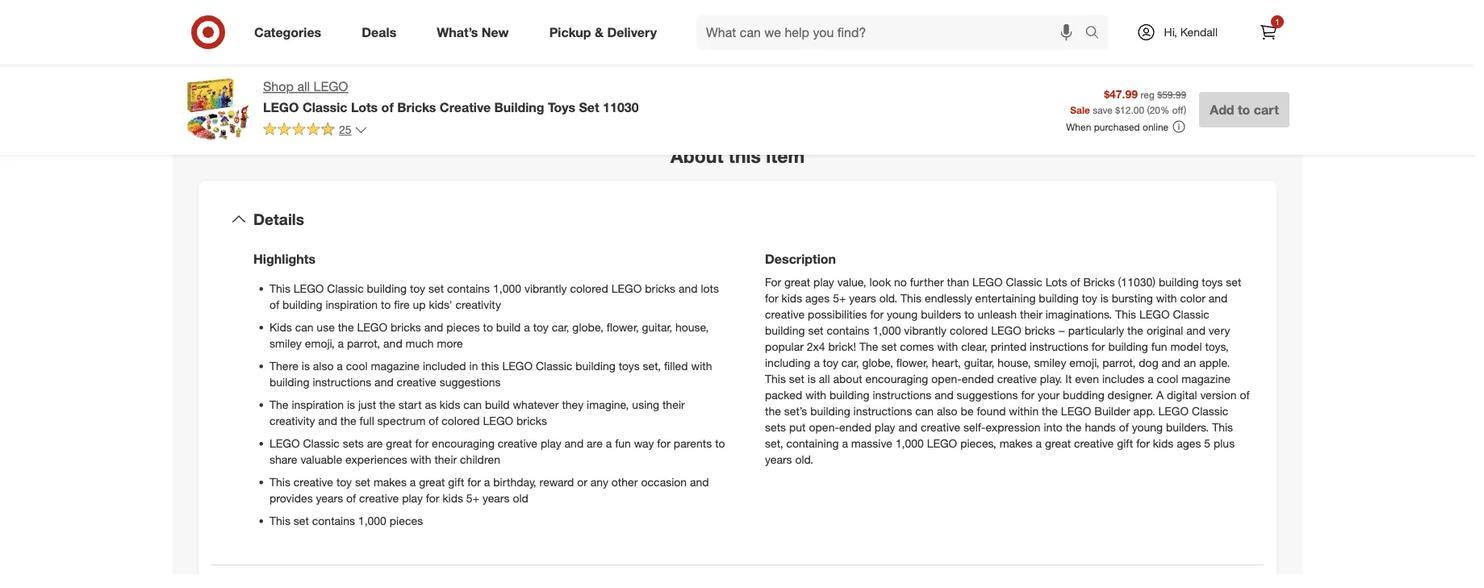 Task type: locate. For each thing, give the bounding box(es) containing it.
put
[[789, 420, 806, 434]]

inspiration
[[326, 298, 378, 312], [292, 398, 344, 412]]

the right brick!
[[859, 340, 878, 354]]

globe,
[[572, 320, 603, 334], [862, 356, 893, 370]]

parrot, up includes
[[1102, 356, 1136, 370]]

to right parents
[[715, 436, 725, 451]]

0 vertical spatial sets
[[765, 420, 786, 434]]

1 horizontal spatial the
[[859, 340, 878, 354]]

to right add
[[1238, 102, 1250, 117]]

to left fire
[[381, 298, 391, 312]]

the left full
[[340, 414, 356, 428]]

magazine
[[371, 359, 420, 373], [1182, 372, 1230, 386]]

this down bursting
[[1115, 307, 1136, 321]]

0 horizontal spatial creativity
[[270, 414, 315, 428]]

and right occasion
[[690, 475, 709, 489]]

vibrantly inside the description for great play value, look no further than lego classic lots of bricks (11030) building toys set for kids ages 5+ years old. this endlessly entertaining building toy is bursting with color and creative possibilities for young builders to unleash their imaginations.  this lego classic building set contains 1,000 vibrantly colored lego bricks – particularly the original and very popular 2x4 brick! the set comes with clear, printed instructions for building fun model toys, including a toy car, globe, flower, heart, guitar, house, smiley emoji, parrot, dog and an apple. this set is all about encouraging open-ended creative play. it even includes a cool magazine packed with building instructions and suggestions for your budding designer. a digital version of the set's building instructions can also be found within the lego builder app.  lego classic sets put open-ended play and creative self-expression into the hands of young builders. this set, containing a massive 1,000 lego pieces, makes a great creative gift for kids ages 5 plus years old.
[[904, 323, 947, 338]]

1 vertical spatial open-
[[809, 420, 839, 434]]

set down experiences
[[355, 475, 370, 489]]

toy
[[410, 281, 425, 296], [1082, 291, 1097, 305], [533, 320, 549, 334], [823, 356, 838, 370], [336, 475, 352, 489]]

1 vertical spatial 5+
[[466, 491, 479, 505]]

to down endlessly
[[964, 307, 974, 321]]

1 vertical spatial smiley
[[1034, 356, 1066, 370]]

globe, up about
[[862, 356, 893, 370]]

1 horizontal spatial also
[[937, 404, 958, 418]]

can inside kids can use the lego bricks and pieces to build a toy car, globe, flower, guitar, house, smiley emoji, a parrot, and much more
[[295, 320, 313, 334]]

for down for
[[765, 291, 778, 305]]

1 horizontal spatial pieces
[[446, 320, 480, 334]]

birthday,
[[493, 475, 536, 489]]

1 vertical spatial pieces
[[390, 514, 423, 528]]

suggestions inside the description for great play value, look no further than lego classic lots of bricks (11030) building toys set for kids ages 5+ years old. this endlessly entertaining building toy is bursting with color and creative possibilities for young builders to unleash their imaginations.  this lego classic building set contains 1,000 vibrantly colored lego bricks – particularly the original and very popular 2x4 brick! the set comes with clear, printed instructions for building fun model toys, including a toy car, globe, flower, heart, guitar, house, smiley emoji, parrot, dog and an apple. this set is all about encouraging open-ended creative play. it even includes a cool magazine packed with building instructions and suggestions for your budding designer. a digital version of the set's building instructions can also be found within the lego builder app.  lego classic sets put open-ended play and creative self-expression into the hands of young builders. this set, containing a massive 1,000 lego pieces, makes a great creative gift for kids ages 5 plus years old.
[[957, 388, 1018, 402]]

creative inside the there is also a cool magazine included in this lego classic building toys set, filled with building instructions and creative suggestions
[[397, 375, 436, 389]]

1 horizontal spatial can
[[463, 398, 482, 412]]

kids down builders.
[[1153, 436, 1174, 450]]

car, up about
[[841, 356, 859, 370]]

the inside kids can use the lego bricks and pieces to build a toy car, globe, flower, guitar, house, smiley emoji, a parrot, and much more
[[338, 320, 354, 334]]

set inside this creative toy set makes a great gift for a birthday, reward or any other occasion and provides years of creative play for kids 5+ years old
[[355, 475, 370, 489]]

to inside button
[[1238, 102, 1250, 117]]

0 horizontal spatial set,
[[643, 359, 661, 373]]

build for whatever
[[485, 398, 510, 412]]

with right filled
[[691, 359, 712, 373]]

1 horizontal spatial lots
[[1046, 275, 1067, 289]]

further
[[910, 275, 944, 289]]

1
[[1275, 17, 1280, 27]]

creativity up share
[[270, 414, 315, 428]]

set, inside the there is also a cool magazine included in this lego classic building toys set, filled with building instructions and creative suggestions
[[643, 359, 661, 373]]

ended down clear,
[[962, 372, 994, 386]]

creative
[[440, 99, 491, 115]]

encouraging up the children
[[432, 436, 495, 451]]

with down spectrum
[[410, 453, 431, 467]]

1 vertical spatial sets
[[343, 436, 364, 451]]

pieces
[[446, 320, 480, 334], [390, 514, 423, 528]]

more
[[437, 336, 463, 350]]

classic
[[303, 99, 347, 115], [1006, 275, 1042, 289], [327, 281, 364, 296], [1173, 307, 1209, 321], [536, 359, 572, 373], [1192, 404, 1228, 418], [303, 436, 340, 451]]

0 horizontal spatial also
[[313, 359, 334, 373]]

purchased
[[1094, 121, 1140, 133]]

0 vertical spatial lots
[[351, 99, 378, 115]]

this inside this creative toy set makes a great gift for a birthday, reward or any other occasion and provides years of creative play for kids 5+ years old
[[270, 475, 290, 489]]

emoji, inside the description for great play value, look no further than lego classic lots of bricks (11030) building toys set for kids ages 5+ years old. this endlessly entertaining building toy is bursting with color and creative possibilities for young builders to unleash their imaginations.  this lego classic building set contains 1,000 vibrantly colored lego bricks – particularly the original and very popular 2x4 brick! the set comes with clear, printed instructions for building fun model toys, including a toy car, globe, flower, heart, guitar, house, smiley emoji, parrot, dog and an apple. this set is all about encouraging open-ended creative play. it even includes a cool magazine packed with building instructions and suggestions for your budding designer. a digital version of the set's building instructions can also be found within the lego builder app.  lego classic sets put open-ended play and creative self-expression into the hands of young builders. this set, containing a massive 1,000 lego pieces, makes a great creative gift for kids ages 5 plus years old.
[[1069, 356, 1099, 370]]

all
[[297, 79, 310, 94], [819, 372, 830, 386]]

1 horizontal spatial bricks
[[1083, 275, 1115, 289]]

image gallery element
[[186, 0, 718, 106]]

0 vertical spatial car,
[[552, 320, 569, 334]]

filled
[[664, 359, 688, 373]]

1 vertical spatial young
[[1132, 420, 1163, 434]]

magazine down apple.
[[1182, 372, 1230, 386]]

0 vertical spatial flower,
[[607, 320, 639, 334]]

build inside the inspiration is just the start as kids can build whatever they imagine, using their creativity and the full spectrum of colored lego bricks
[[485, 398, 510, 412]]

about
[[833, 372, 862, 386]]

colored inside this lego classic building toy set contains 1,000 vibrantly colored lego bricks and lots of building inspiration to fire up kids' creativity
[[570, 281, 608, 296]]

sets inside lego classic sets are great for encouraging creative play and are a fun way for parents to share valuable experiences with their children
[[343, 436, 364, 451]]

can left "use"
[[295, 320, 313, 334]]

0 horizontal spatial globe,
[[572, 320, 603, 334]]

set, left containing on the bottom of the page
[[765, 436, 783, 450]]

pickup & delivery
[[549, 24, 657, 40]]

guitar,
[[642, 320, 672, 334], [964, 356, 994, 370]]

also down "use"
[[313, 359, 334, 373]]

1 horizontal spatial creativity
[[455, 298, 501, 312]]

1 horizontal spatial magazine
[[1182, 372, 1230, 386]]

to down this lego classic building toy set contains 1,000 vibrantly colored lego bricks and lots of building inspiration to fire up kids' creativity
[[483, 320, 493, 334]]

1 horizontal spatial globe,
[[862, 356, 893, 370]]

1 horizontal spatial fun
[[1151, 340, 1167, 354]]

kids inside this creative toy set makes a great gift for a birthday, reward or any other occasion and provides years of creative play for kids 5+ years old
[[443, 491, 463, 505]]

and down they
[[565, 436, 584, 451]]

is left bursting
[[1100, 291, 1109, 305]]

build
[[496, 320, 521, 334], [485, 398, 510, 412]]

digital
[[1167, 388, 1197, 402]]

1 vertical spatial gift
[[448, 475, 464, 489]]

makes down experiences
[[374, 475, 407, 489]]

0 vertical spatial house,
[[675, 320, 709, 334]]

off
[[1172, 104, 1184, 116]]

smiley up play.
[[1034, 356, 1066, 370]]

for down "particularly"
[[1092, 340, 1105, 354]]

particularly
[[1068, 323, 1124, 338]]

for
[[765, 275, 781, 289]]

0 vertical spatial inspiration
[[326, 298, 378, 312]]

categories link
[[240, 15, 342, 50]]

vibrantly up comes
[[904, 323, 947, 338]]

young down app.
[[1132, 420, 1163, 434]]

and inside this creative toy set makes a great gift for a birthday, reward or any other occasion and provides years of creative play for kids 5+ years old
[[690, 475, 709, 489]]

globe, inside kids can use the lego bricks and pieces to build a toy car, globe, flower, guitar, house, smiley emoji, a parrot, and much more
[[572, 320, 603, 334]]

ended up massive
[[839, 420, 871, 434]]

can
[[295, 320, 313, 334], [463, 398, 482, 412], [915, 404, 934, 418]]

be
[[961, 404, 974, 418]]

0 vertical spatial bricks
[[397, 99, 436, 115]]

is left just
[[347, 398, 355, 412]]

smiley down kids
[[270, 336, 302, 350]]

0 horizontal spatial are
[[367, 436, 383, 451]]

the down there
[[270, 398, 288, 412]]

to
[[1238, 102, 1250, 117], [381, 298, 391, 312], [964, 307, 974, 321], [483, 320, 493, 334], [715, 436, 725, 451]]

model
[[1170, 340, 1202, 354]]

cool up just
[[346, 359, 368, 373]]

0 horizontal spatial guitar,
[[642, 320, 672, 334]]

2 vertical spatial contains
[[312, 514, 355, 528]]

0 horizontal spatial fun
[[615, 436, 631, 451]]

creative inside lego classic sets are great for encouraging creative play and are a fun way for parents to share valuable experiences with their children
[[498, 436, 537, 451]]

1 vertical spatial creativity
[[270, 414, 315, 428]]

whatever
[[513, 398, 559, 412]]

2x4
[[807, 340, 825, 354]]

designer.
[[1108, 388, 1153, 402]]

1 vertical spatial build
[[485, 398, 510, 412]]

to inside kids can use the lego bricks and pieces to build a toy car, globe, flower, guitar, house, smiley emoji, a parrot, and much more
[[483, 320, 493, 334]]

What can we help you find? suggestions appear below search field
[[696, 15, 1089, 50]]

0 vertical spatial encouraging
[[865, 372, 928, 386]]

toy down brick!
[[823, 356, 838, 370]]

heart,
[[932, 356, 961, 370]]

1 vertical spatial old.
[[795, 453, 813, 467]]

this inside the there is also a cool magazine included in this lego classic building toys set, filled with building instructions and creative suggestions
[[481, 359, 499, 373]]

0 vertical spatial globe,
[[572, 320, 603, 334]]

play down experiences
[[402, 491, 423, 505]]

0 horizontal spatial young
[[887, 307, 918, 321]]

included
[[423, 359, 466, 373]]

what's new link
[[423, 15, 529, 50]]

1 horizontal spatial flower,
[[896, 356, 929, 370]]

contains inside this lego classic building toy set contains 1,000 vibrantly colored lego bricks and lots of building inspiration to fire up kids' creativity
[[447, 281, 490, 296]]

1 horizontal spatial smiley
[[1034, 356, 1066, 370]]

kids
[[782, 291, 802, 305], [440, 398, 460, 412], [1153, 436, 1174, 450], [443, 491, 463, 505]]

inspiration inside the inspiration is just the start as kids can build whatever they imagine, using their creativity and the full spectrum of colored lego bricks
[[292, 398, 344, 412]]

can left the be
[[915, 404, 934, 418]]

encouraging down comes
[[865, 372, 928, 386]]

1 horizontal spatial encouraging
[[865, 372, 928, 386]]

the inside the description for great play value, look no further than lego classic lots of bricks (11030) building toys set for kids ages 5+ years old. this endlessly entertaining building toy is bursting with color and creative possibilities for young builders to unleash their imaginations.  this lego classic building set contains 1,000 vibrantly colored lego bricks – particularly the original and very popular 2x4 brick! the set comes with clear, printed instructions for building fun model toys, including a toy car, globe, flower, heart, guitar, house, smiley emoji, parrot, dog and an apple. this set is all about encouraging open-ended creative play. it even includes a cool magazine packed with building instructions and suggestions for your budding designer. a digital version of the set's building instructions can also be found within the lego builder app.  lego classic sets put open-ended play and creative self-expression into the hands of young builders. this set, containing a massive 1,000 lego pieces, makes a great creative gift for kids ages 5 plus years old.
[[859, 340, 878, 354]]

toys up color
[[1202, 275, 1223, 289]]

great
[[784, 275, 810, 289], [1045, 436, 1071, 450], [386, 436, 412, 451], [419, 475, 445, 489]]

2 horizontal spatial contains
[[827, 323, 870, 338]]

contains up kids'
[[447, 281, 490, 296]]

build inside kids can use the lego bricks and pieces to build a toy car, globe, flower, guitar, house, smiley emoji, a parrot, and much more
[[496, 320, 521, 334]]

0 vertical spatial their
[[1020, 307, 1042, 321]]

car, inside kids can use the lego bricks and pieces to build a toy car, globe, flower, guitar, house, smiley emoji, a parrot, and much more
[[552, 320, 569, 334]]

0 horizontal spatial cool
[[346, 359, 368, 373]]

1 horizontal spatial are
[[587, 436, 603, 451]]

5+ inside the description for great play value, look no further than lego classic lots of bricks (11030) building toys set for kids ages 5+ years old. this endlessly entertaining building toy is bursting with color and creative possibilities for young builders to unleash their imaginations.  this lego classic building set contains 1,000 vibrantly colored lego bricks – particularly the original and very popular 2x4 brick! the set comes with clear, printed instructions for building fun model toys, including a toy car, globe, flower, heart, guitar, house, smiley emoji, parrot, dog and an apple. this set is all about encouraging open-ended creative play. it even includes a cool magazine packed with building instructions and suggestions for your budding designer. a digital version of the set's building instructions can also be found within the lego builder app.  lego classic sets put open-ended play and creative self-expression into the hands of young builders. this set, containing a massive 1,000 lego pieces, makes a great creative gift for kids ages 5 plus years old.
[[833, 291, 846, 305]]

1 horizontal spatial toys
[[1202, 275, 1223, 289]]

advertisement region
[[757, 14, 1290, 75]]

1 vertical spatial flower,
[[896, 356, 929, 370]]

delivery
[[607, 24, 657, 40]]

smiley inside kids can use the lego bricks and pieces to build a toy car, globe, flower, guitar, house, smiley emoji, a parrot, and much more
[[270, 336, 302, 350]]

inspiration inside this lego classic building toy set contains 1,000 vibrantly colored lego bricks and lots of building inspiration to fire up kids' creativity
[[326, 298, 378, 312]]

colored
[[570, 281, 608, 296], [950, 323, 988, 338], [442, 414, 480, 428]]

magazine inside the there is also a cool magazine included in this lego classic building toys set, filled with building instructions and creative suggestions
[[371, 359, 420, 373]]

0 vertical spatial contains
[[447, 281, 490, 296]]

bricks
[[645, 281, 675, 296], [391, 320, 421, 334], [1025, 323, 1055, 338], [516, 414, 547, 428]]

their inside the description for great play value, look no further than lego classic lots of bricks (11030) building toys set for kids ages 5+ years old. this endlessly entertaining building toy is bursting with color and creative possibilities for young builders to unleash their imaginations.  this lego classic building set contains 1,000 vibrantly colored lego bricks – particularly the original and very popular 2x4 brick! the set comes with clear, printed instructions for building fun model toys, including a toy car, globe, flower, heart, guitar, house, smiley emoji, parrot, dog and an apple. this set is all about encouraging open-ended creative play. it even includes a cool magazine packed with building instructions and suggestions for your budding designer. a digital version of the set's building instructions can also be found within the lego builder app.  lego classic sets put open-ended play and creative self-expression into the hands of young builders. this set, containing a massive 1,000 lego pieces, makes a great creative gift for kids ages 5 plus years old.
[[1020, 307, 1042, 321]]

play.
[[1040, 372, 1062, 386]]

this inside this lego classic building toy set contains 1,000 vibrantly colored lego bricks and lots of building inspiration to fire up kids' creativity
[[270, 281, 290, 296]]

1 vertical spatial emoji,
[[1069, 356, 1099, 370]]

classic inside the there is also a cool magazine included in this lego classic building toys set, filled with building instructions and creative suggestions
[[536, 359, 572, 373]]

bricks left –
[[1025, 323, 1055, 338]]

1 horizontal spatial open-
[[931, 372, 962, 386]]

building up fire
[[367, 281, 407, 296]]

1 horizontal spatial set,
[[765, 436, 783, 450]]

1 horizontal spatial car,
[[841, 356, 859, 370]]

the inside the inspiration is just the start as kids can build whatever they imagine, using their creativity and the full spectrum of colored lego bricks
[[270, 398, 288, 412]]

open- down heart,
[[931, 372, 962, 386]]

when
[[1066, 121, 1091, 133]]

just
[[358, 398, 376, 412]]

ended
[[962, 372, 994, 386], [839, 420, 871, 434]]

includes
[[1102, 372, 1144, 386]]

to inside the description for great play value, look no further than lego classic lots of bricks (11030) building toys set for kids ages 5+ years old. this endlessly entertaining building toy is bursting with color and creative possibilities for young builders to unleash their imaginations.  this lego classic building set contains 1,000 vibrantly colored lego bricks – particularly the original and very popular 2x4 brick! the set comes with clear, printed instructions for building fun model toys, including a toy car, globe, flower, heart, guitar, house, smiley emoji, parrot, dog and an apple. this set is all about encouraging open-ended creative play. it even includes a cool magazine packed with building instructions and suggestions for your budding designer. a digital version of the set's building instructions can also be found within the lego builder app.  lego classic sets put open-ended play and creative self-expression into the hands of young builders. this set, containing a massive 1,000 lego pieces, makes a great creative gift for kids ages 5 plus years old.
[[964, 307, 974, 321]]

classic up "use"
[[327, 281, 364, 296]]

up
[[413, 298, 426, 312]]

set inside this lego classic building toy set contains 1,000 vibrantly colored lego bricks and lots of building inspiration to fire up kids' creativity
[[428, 281, 444, 296]]

online
[[1143, 121, 1169, 133]]

this right the in
[[481, 359, 499, 373]]

and down heart,
[[935, 388, 954, 402]]

including
[[765, 356, 811, 370]]

0 vertical spatial gift
[[1117, 436, 1133, 450]]

0 vertical spatial parrot,
[[347, 336, 380, 350]]

1 vertical spatial lots
[[1046, 275, 1067, 289]]

bricks inside kids can use the lego bricks and pieces to build a toy car, globe, flower, guitar, house, smiley emoji, a parrot, and much more
[[391, 320, 421, 334]]

all inside the description for great play value, look no further than lego classic lots of bricks (11030) building toys set for kids ages 5+ years old. this endlessly entertaining building toy is bursting with color and creative possibilities for young builders to unleash their imaginations.  this lego classic building set contains 1,000 vibrantly colored lego bricks – particularly the original and very popular 2x4 brick! the set comes with clear, printed instructions for building fun model toys, including a toy car, globe, flower, heart, guitar, house, smiley emoji, parrot, dog and an apple. this set is all about encouraging open-ended creative play. it even includes a cool magazine packed with building instructions and suggestions for your budding designer. a digital version of the set's building instructions can also be found within the lego builder app.  lego classic sets put open-ended play and creative self-expression into the hands of young builders. this set, containing a massive 1,000 lego pieces, makes a great creative gift for kids ages 5 plus years old.
[[819, 372, 830, 386]]

1 vertical spatial globe,
[[862, 356, 893, 370]]

0 vertical spatial also
[[313, 359, 334, 373]]

classic up 25 link
[[303, 99, 347, 115]]

0 horizontal spatial ended
[[839, 420, 871, 434]]

cart
[[1254, 102, 1279, 117]]

parrot, inside the description for great play value, look no further than lego classic lots of bricks (11030) building toys set for kids ages 5+ years old. this endlessly entertaining building toy is bursting with color and creative possibilities for young builders to unleash their imaginations.  this lego classic building set contains 1,000 vibrantly colored lego bricks – particularly the original and very popular 2x4 brick! the set comes with clear, printed instructions for building fun model toys, including a toy car, globe, flower, heart, guitar, house, smiley emoji, parrot, dog and an apple. this set is all about encouraging open-ended creative play. it even includes a cool magazine packed with building instructions and suggestions for your budding designer. a digital version of the set's building instructions can also be found within the lego builder app.  lego classic sets put open-ended play and creative self-expression into the hands of young builders. this set, containing a massive 1,000 lego pieces, makes a great creative gift for kids ages 5 plus years old.
[[1102, 356, 1136, 370]]

pickup
[[549, 24, 591, 40]]

this down highlights
[[270, 281, 290, 296]]

0 vertical spatial smiley
[[270, 336, 302, 350]]

when purchased online
[[1066, 121, 1169, 133]]

0 horizontal spatial sets
[[343, 436, 364, 451]]

this left item
[[729, 145, 761, 167]]

open-
[[931, 372, 962, 386], [809, 420, 839, 434]]

bricks down whatever
[[516, 414, 547, 428]]

0 vertical spatial ages
[[805, 291, 830, 305]]

with up heart,
[[937, 340, 958, 354]]

building up color
[[1159, 275, 1199, 289]]

1 horizontal spatial suggestions
[[957, 388, 1018, 402]]

magazine down "much"
[[371, 359, 420, 373]]

sets inside the description for great play value, look no further than lego classic lots of bricks (11030) building toys set for kids ages 5+ years old. this endlessly entertaining building toy is bursting with color and creative possibilities for young builders to unleash their imaginations.  this lego classic building set contains 1,000 vibrantly colored lego bricks – particularly the original and very popular 2x4 brick! the set comes with clear, printed instructions for building fun model toys, including a toy car, globe, flower, heart, guitar, house, smiley emoji, parrot, dog and an apple. this set is all about encouraging open-ended creative play. it even includes a cool magazine packed with building instructions and suggestions for your budding designer. a digital version of the set's building instructions can also be found within the lego builder app.  lego classic sets put open-ended play and creative self-expression into the hands of young builders. this set, containing a massive 1,000 lego pieces, makes a great creative gift for kids ages 5 plus years old.
[[765, 420, 786, 434]]

toys inside the description for great play value, look no further than lego classic lots of bricks (11030) building toys set for kids ages 5+ years old. this endlessly entertaining building toy is bursting with color and creative possibilities for young builders to unleash their imaginations.  this lego classic building set contains 1,000 vibrantly colored lego bricks – particularly the original and very popular 2x4 brick! the set comes with clear, printed instructions for building fun model toys, including a toy car, globe, flower, heart, guitar, house, smiley emoji, parrot, dog and an apple. this set is all about encouraging open-ended creative play. it even includes a cool magazine packed with building instructions and suggestions for your budding designer. a digital version of the set's building instructions can also be found within the lego builder app.  lego classic sets put open-ended play and creative self-expression into the hands of young builders. this set, containing a massive 1,000 lego pieces, makes a great creative gift for kids ages 5 plus years old.
[[1202, 275, 1223, 289]]

car,
[[552, 320, 569, 334], [841, 356, 859, 370]]

old. down containing on the bottom of the page
[[795, 453, 813, 467]]

0 horizontal spatial vibrantly
[[524, 281, 567, 296]]

5+
[[833, 291, 846, 305], [466, 491, 479, 505]]

0 vertical spatial fun
[[1151, 340, 1167, 354]]

0 vertical spatial colored
[[570, 281, 608, 296]]

can down the there is also a cool magazine included in this lego classic building toys set, filled with building instructions and creative suggestions at the left of page
[[463, 398, 482, 412]]

the right "use"
[[338, 320, 354, 334]]

and left an at the bottom of the page
[[1162, 356, 1181, 370]]

bricks inside the description for great play value, look no further than lego classic lots of bricks (11030) building toys set for kids ages 5+ years old. this endlessly entertaining building toy is bursting with color and creative possibilities for young builders to unleash their imaginations.  this lego classic building set contains 1,000 vibrantly colored lego bricks – particularly the original and very popular 2x4 brick! the set comes with clear, printed instructions for building fun model toys, including a toy car, globe, flower, heart, guitar, house, smiley emoji, parrot, dog and an apple. this set is all about encouraging open-ended creative play. it even includes a cool magazine packed with building instructions and suggestions for your budding designer. a digital version of the set's building instructions can also be found within the lego builder app.  lego classic sets put open-ended play and creative self-expression into the hands of young builders. this set, containing a massive 1,000 lego pieces, makes a great creative gift for kids ages 5 plus years old.
[[1083, 275, 1115, 289]]

1 vertical spatial encouraging
[[432, 436, 495, 451]]

0 horizontal spatial 5+
[[466, 491, 479, 505]]

toys,
[[1205, 340, 1229, 354]]

emoji,
[[305, 336, 335, 350], [1069, 356, 1099, 370]]

play
[[813, 275, 834, 289], [875, 420, 895, 434], [541, 436, 561, 451], [402, 491, 423, 505]]

cool inside the there is also a cool magazine included in this lego classic building toys set, filled with building instructions and creative suggestions
[[346, 359, 368, 373]]

5+ up possibilities
[[833, 291, 846, 305]]

1 horizontal spatial colored
[[570, 281, 608, 296]]

1 vertical spatial also
[[937, 404, 958, 418]]

1 horizontal spatial makes
[[1000, 436, 1033, 450]]

fun inside the description for great play value, look no further than lego classic lots of bricks (11030) building toys set for kids ages 5+ years old. this endlessly entertaining building toy is bursting with color and creative possibilities for young builders to unleash their imaginations.  this lego classic building set contains 1,000 vibrantly colored lego bricks – particularly the original and very popular 2x4 brick! the set comes with clear, printed instructions for building fun model toys, including a toy car, globe, flower, heart, guitar, house, smiley emoji, parrot, dog and an apple. this set is all about encouraging open-ended creative play. it even includes a cool magazine packed with building instructions and suggestions for your budding designer. a digital version of the set's building instructions can also be found within the lego builder app.  lego classic sets put open-ended play and creative self-expression into the hands of young builders. this set, containing a massive 1,000 lego pieces, makes a great creative gift for kids ages 5 plus years old.
[[1151, 340, 1167, 354]]

search button
[[1078, 15, 1117, 53]]

0 horizontal spatial this
[[481, 359, 499, 373]]

lego
[[314, 79, 348, 94], [263, 99, 299, 115], [972, 275, 1003, 289], [294, 281, 324, 296], [611, 281, 642, 296], [1139, 307, 1170, 321], [357, 320, 387, 334], [991, 323, 1021, 338], [502, 359, 533, 373], [1061, 404, 1091, 418], [1158, 404, 1189, 418], [483, 414, 513, 428], [927, 436, 957, 450], [270, 436, 300, 451]]

toy down this lego classic building toy set contains 1,000 vibrantly colored lego bricks and lots of building inspiration to fire up kids' creativity
[[533, 320, 549, 334]]

set, left filled
[[643, 359, 661, 373]]

unleash
[[978, 307, 1017, 321]]

1 horizontal spatial house,
[[998, 356, 1031, 370]]

classic inside this lego classic building toy set contains 1,000 vibrantly colored lego bricks and lots of building inspiration to fire up kids' creativity
[[327, 281, 364, 296]]

fun
[[1151, 340, 1167, 354], [615, 436, 631, 451]]

1 vertical spatial guitar,
[[964, 356, 994, 370]]

0 vertical spatial makes
[[1000, 436, 1033, 450]]

0 horizontal spatial car,
[[552, 320, 569, 334]]

budding
[[1063, 388, 1104, 402]]

pieces down experiences
[[390, 514, 423, 528]]

makes inside this creative toy set makes a great gift for a birthday, reward or any other occasion and provides years of creative play for kids 5+ years old
[[374, 475, 407, 489]]

set, inside the description for great play value, look no further than lego classic lots of bricks (11030) building toys set for kids ages 5+ years old. this endlessly entertaining building toy is bursting with color and creative possibilities for young builders to unleash their imaginations.  this lego classic building set contains 1,000 vibrantly colored lego bricks – particularly the original and very popular 2x4 brick! the set comes with clear, printed instructions for building fun model toys, including a toy car, globe, flower, heart, guitar, house, smiley emoji, parrot, dog and an apple. this set is all about encouraging open-ended creative play. it even includes a cool magazine packed with building instructions and suggestions for your budding designer. a digital version of the set's building instructions can also be found within the lego builder app.  lego classic sets put open-ended play and creative self-expression into the hands of young builders. this set, containing a massive 1,000 lego pieces, makes a great creative gift for kids ages 5 plus years old.
[[765, 436, 783, 450]]

2 horizontal spatial can
[[915, 404, 934, 418]]

1 vertical spatial this
[[481, 359, 499, 373]]

this up "provides"
[[270, 475, 290, 489]]

0 vertical spatial old.
[[879, 291, 897, 305]]

of inside this lego classic building toy set contains 1,000 vibrantly colored lego bricks and lots of building inspiration to fire up kids' creativity
[[270, 298, 279, 312]]

of inside shop all lego lego classic lots of bricks creative building toys set 11030
[[381, 99, 394, 115]]

0 vertical spatial the
[[859, 340, 878, 354]]

this
[[729, 145, 761, 167], [481, 359, 499, 373]]

ages up possibilities
[[805, 291, 830, 305]]

this up plus
[[1212, 420, 1233, 434]]

and inside the inspiration is just the start as kids can build whatever they imagine, using their creativity and the full spectrum of colored lego bricks
[[318, 414, 337, 428]]

1 vertical spatial vibrantly
[[904, 323, 947, 338]]

experiences
[[345, 453, 407, 467]]

build down this lego classic building toy set contains 1,000 vibrantly colored lego bricks and lots of building inspiration to fire up kids' creativity
[[496, 320, 521, 334]]

classic inside shop all lego lego classic lots of bricks creative building toys set 11030
[[303, 99, 347, 115]]

1 horizontal spatial 5+
[[833, 291, 846, 305]]

their
[[1020, 307, 1042, 321], [662, 398, 685, 412], [434, 453, 457, 467]]

of up kids
[[270, 298, 279, 312]]

lots inside shop all lego lego classic lots of bricks creative building toys set 11030
[[351, 99, 378, 115]]

$47.99 reg $59.99 sale save $ 12.00 ( 20 % off )
[[1070, 87, 1186, 116]]

makes inside the description for great play value, look no further than lego classic lots of bricks (11030) building toys set for kids ages 5+ years old. this endlessly entertaining building toy is bursting with color and creative possibilities for young builders to unleash their imaginations.  this lego classic building set contains 1,000 vibrantly colored lego bricks – particularly the original and very popular 2x4 brick! the set comes with clear, printed instructions for building fun model toys, including a toy car, globe, flower, heart, guitar, house, smiley emoji, parrot, dog and an apple. this set is all about encouraging open-ended creative play. it even includes a cool magazine packed with building instructions and suggestions for your budding designer. a digital version of the set's building instructions can also be found within the lego builder app.  lego classic sets put open-ended play and creative self-expression into the hands of young builders. this set, containing a massive 1,000 lego pieces, makes a great creative gift for kids ages 5 plus years old.
[[1000, 436, 1033, 450]]

0 horizontal spatial can
[[295, 320, 313, 334]]

)
[[1184, 104, 1186, 116]]

1 horizontal spatial emoji,
[[1069, 356, 1099, 370]]

2 vertical spatial their
[[434, 453, 457, 467]]

flower,
[[607, 320, 639, 334], [896, 356, 929, 370]]

they
[[562, 398, 584, 412]]

kendall
[[1180, 25, 1218, 39]]

0 horizontal spatial old.
[[795, 453, 813, 467]]

parrot, left "much"
[[347, 336, 380, 350]]

hi,
[[1164, 25, 1177, 39]]

flower, inside kids can use the lego bricks and pieces to build a toy car, globe, flower, guitar, house, smiley emoji, a parrot, and much more
[[607, 320, 639, 334]]

bricks
[[397, 99, 436, 115], [1083, 275, 1115, 289]]

is right there
[[302, 359, 310, 373]]

1 horizontal spatial parrot,
[[1102, 356, 1136, 370]]

0 horizontal spatial bricks
[[397, 99, 436, 115]]

0 vertical spatial creativity
[[455, 298, 501, 312]]

of down as
[[429, 414, 439, 428]]

1,000
[[493, 281, 521, 296], [873, 323, 901, 338], [895, 436, 924, 450], [358, 514, 386, 528]]

imaginations.
[[1046, 307, 1112, 321]]

their inside lego classic sets are great for encouraging creative play and are a fun way for parents to share valuable experiences with their children
[[434, 453, 457, 467]]

emoji, down "use"
[[305, 336, 335, 350]]

sale
[[1070, 104, 1090, 116]]

with up set's at the right
[[806, 388, 826, 402]]

1 vertical spatial ages
[[1177, 436, 1201, 450]]

toy inside this creative toy set makes a great gift for a birthday, reward or any other occasion and provides years of creative play for kids 5+ years old
[[336, 475, 352, 489]]

build down the there is also a cool magazine included in this lego classic building toys set, filled with building instructions and creative suggestions at the left of page
[[485, 398, 510, 412]]

contains up brick!
[[827, 323, 870, 338]]

cool up a
[[1157, 372, 1178, 386]]

house, inside the description for great play value, look no further than lego classic lots of bricks (11030) building toys set for kids ages 5+ years old. this endlessly entertaining building toy is bursting with color and creative possibilities for young builders to unleash their imaginations.  this lego classic building set contains 1,000 vibrantly colored lego bricks – particularly the original and very popular 2x4 brick! the set comes with clear, printed instructions for building fun model toys, including a toy car, globe, flower, heart, guitar, house, smiley emoji, parrot, dog and an apple. this set is all about encouraging open-ended creative play. it even includes a cool magazine packed with building instructions and suggestions for your budding designer. a digital version of the set's building instructions can also be found within the lego builder app.  lego classic sets put open-ended play and creative self-expression into the hands of young builders. this set, containing a massive 1,000 lego pieces, makes a great creative gift for kids ages 5 plus years old.
[[998, 356, 1031, 370]]

what's new
[[437, 24, 509, 40]]

1 vertical spatial set,
[[765, 436, 783, 450]]

with
[[1156, 291, 1177, 305], [937, 340, 958, 354], [691, 359, 712, 373], [806, 388, 826, 402], [410, 453, 431, 467]]

years left "old"
[[482, 491, 510, 505]]

25 link
[[263, 122, 368, 140]]

guitar, inside the description for great play value, look no further than lego classic lots of bricks (11030) building toys set for kids ages 5+ years old. this endlessly entertaining building toy is bursting with color and creative possibilities for young builders to unleash their imaginations.  this lego classic building set contains 1,000 vibrantly colored lego bricks – particularly the original and very popular 2x4 brick! the set comes with clear, printed instructions for building fun model toys, including a toy car, globe, flower, heart, guitar, house, smiley emoji, parrot, dog and an apple. this set is all about encouraging open-ended creative play. it even includes a cool magazine packed with building instructions and suggestions for your budding designer. a digital version of the set's building instructions can also be found within the lego builder app.  lego classic sets put open-ended play and creative self-expression into the hands of young builders. this set, containing a massive 1,000 lego pieces, makes a great creative gift for kids ages 5 plus years old.
[[964, 356, 994, 370]]

1 horizontal spatial ages
[[1177, 436, 1201, 450]]

1 horizontal spatial cool
[[1157, 372, 1178, 386]]

and inside lego classic sets are great for encouraging creative play and are a fun way for parents to share valuable experiences with their children
[[565, 436, 584, 451]]

0 vertical spatial 5+
[[833, 291, 846, 305]]

1 horizontal spatial all
[[819, 372, 830, 386]]

toy down valuable
[[336, 475, 352, 489]]

and left lots
[[679, 281, 698, 296]]

0 horizontal spatial their
[[434, 453, 457, 467]]

cool inside the description for great play value, look no further than lego classic lots of bricks (11030) building toys set for kids ages 5+ years old. this endlessly entertaining building toy is bursting with color and creative possibilities for young builders to unleash their imaginations.  this lego classic building set contains 1,000 vibrantly colored lego bricks – particularly the original and very popular 2x4 brick! the set comes with clear, printed instructions for building fun model toys, including a toy car, globe, flower, heart, guitar, house, smiley emoji, parrot, dog and an apple. this set is all about encouraging open-ended creative play. it even includes a cool magazine packed with building instructions and suggestions for your budding designer. a digital version of the set's building instructions can also be found within the lego builder app.  lego classic sets put open-ended play and creative self-expression into the hands of young builders. this set, containing a massive 1,000 lego pieces, makes a great creative gift for kids ages 5 plus years old.
[[1157, 372, 1178, 386]]

1 vertical spatial all
[[819, 372, 830, 386]]



Task type: vqa. For each thing, say whether or not it's contained in the screenshot.
top 'Bricks'
yes



Task type: describe. For each thing, give the bounding box(es) containing it.
bricks inside shop all lego lego classic lots of bricks creative building toys set 11030
[[397, 99, 436, 115]]

building up popular
[[765, 323, 805, 338]]

image of lego classic lots of bricks creative building toys set 11030 image
[[186, 77, 250, 142]]

1 vertical spatial ended
[[839, 420, 871, 434]]

this up packed
[[765, 372, 786, 386]]

car, inside the description for great play value, look no further than lego classic lots of bricks (11030) building toys set for kids ages 5+ years old. this endlessly entertaining building toy is bursting with color and creative possibilities for young builders to unleash their imaginations.  this lego classic building set contains 1,000 vibrantly colored lego bricks – particularly the original and very popular 2x4 brick! the set comes with clear, printed instructions for building fun model toys, including a toy car, globe, flower, heart, guitar, house, smiley emoji, parrot, dog and an apple. this set is all about encouraging open-ended creative play. it even includes a cool magazine packed with building instructions and suggestions for your budding designer. a digital version of the set's building instructions can also be found within the lego builder app.  lego classic sets put open-ended play and creative self-expression into the hands of young builders. this set, containing a massive 1,000 lego pieces, makes a great creative gift for kids ages 5 plus years old.
[[841, 356, 859, 370]]

play left value,
[[813, 275, 834, 289]]

1,000 inside this lego classic building toy set contains 1,000 vibrantly colored lego bricks and lots of building inspiration to fire up kids' creativity
[[493, 281, 521, 296]]

color
[[1180, 291, 1206, 305]]

25
[[339, 123, 351, 137]]

a inside the there is also a cool magazine included in this lego classic building toys set, filled with building instructions and creative suggestions
[[337, 359, 343, 373]]

vibrantly inside this lego classic building toy set contains 1,000 vibrantly colored lego bricks and lots of building inspiration to fire up kids' creativity
[[524, 281, 567, 296]]

lots
[[701, 281, 719, 296]]

colored inside the description for great play value, look no further than lego classic lots of bricks (11030) building toys set for kids ages 5+ years old. this endlessly entertaining building toy is bursting with color and creative possibilities for young builders to unleash their imaginations.  this lego classic building set contains 1,000 vibrantly colored lego bricks – particularly the original and very popular 2x4 brick! the set comes with clear, printed instructions for building fun model toys, including a toy car, globe, flower, heart, guitar, house, smiley emoji, parrot, dog and an apple. this set is all about encouraging open-ended creative play. it even includes a cool magazine packed with building instructions and suggestions for your budding designer. a digital version of the set's building instructions can also be found within the lego builder app.  lego classic sets put open-ended play and creative self-expression into the hands of young builders. this set, containing a massive 1,000 lego pieces, makes a great creative gift for kids ages 5 plus years old.
[[950, 323, 988, 338]]

imagine,
[[587, 398, 629, 412]]

details
[[253, 210, 304, 228]]

1 horizontal spatial young
[[1132, 420, 1163, 434]]

1 link
[[1251, 15, 1286, 50]]

play inside lego classic sets are great for encouraging creative play and are a fun way for parents to share valuable experiences with their children
[[541, 436, 561, 451]]

and right color
[[1209, 291, 1228, 305]]

search
[[1078, 26, 1117, 42]]

is down including
[[808, 372, 816, 386]]

for down look
[[870, 307, 884, 321]]

lots inside the description for great play value, look no further than lego classic lots of bricks (11030) building toys set for kids ages 5+ years old. this endlessly entertaining building toy is bursting with color and creative possibilities for young builders to unleash their imaginations.  this lego classic building set contains 1,000 vibrantly colored lego bricks – particularly the original and very popular 2x4 brick! the set comes with clear, printed instructions for building fun model toys, including a toy car, globe, flower, heart, guitar, house, smiley emoji, parrot, dog and an apple. this set is all about encouraging open-ended creative play. it even includes a cool magazine packed with building instructions and suggestions for your budding designer. a digital version of the set's building instructions can also be found within the lego builder app.  lego classic sets put open-ended play and creative self-expression into the hands of young builders. this set, containing a massive 1,000 lego pieces, makes a great creative gift for kids ages 5 plus years old.
[[1046, 275, 1067, 289]]

share
[[270, 453, 297, 467]]

can inside the inspiration is just the start as kids can build whatever they imagine, using their creativity and the full spectrum of colored lego bricks
[[463, 398, 482, 412]]

set up very
[[1226, 275, 1241, 289]]

very
[[1209, 323, 1230, 338]]

add to cart
[[1210, 102, 1279, 117]]

and up model
[[1186, 323, 1206, 338]]

set
[[579, 99, 599, 115]]

1 horizontal spatial old.
[[879, 291, 897, 305]]

classic down color
[[1173, 307, 1209, 321]]

colored inside the inspiration is just the start as kids can build whatever they imagine, using their creativity and the full spectrum of colored lego bricks
[[442, 414, 480, 428]]

$47.99
[[1104, 87, 1138, 101]]

instructions down comes
[[873, 388, 931, 402]]

pickup & delivery link
[[536, 15, 677, 50]]

fun inside lego classic sets are great for encouraging creative play and are a fun way for parents to share valuable experiences with their children
[[615, 436, 631, 451]]

building up dog
[[1108, 340, 1148, 354]]

value,
[[837, 275, 866, 289]]

details button
[[211, 194, 1264, 245]]

even
[[1075, 372, 1099, 386]]

pieces inside kids can use the lego bricks and pieces to build a toy car, globe, flower, guitar, house, smiley emoji, a parrot, and much more
[[446, 320, 480, 334]]

toys
[[548, 99, 575, 115]]

for down app.
[[1136, 436, 1150, 450]]

for down the children
[[467, 475, 481, 489]]

bricks inside the description for great play value, look no further than lego classic lots of bricks (11030) building toys set for kids ages 5+ years old. this endlessly entertaining building toy is bursting with color and creative possibilities for young builders to unleash their imaginations.  this lego classic building set contains 1,000 vibrantly colored lego bricks – particularly the original and very popular 2x4 brick! the set comes with clear, printed instructions for building fun model toys, including a toy car, globe, flower, heart, guitar, house, smiley emoji, parrot, dog and an apple. this set is all about encouraging open-ended creative play. it even includes a cool magazine packed with building instructions and suggestions for your budding designer. a digital version of the set's building instructions can also be found within the lego builder app.  lego classic sets put open-ended play and creative self-expression into the hands of young builders. this set, containing a massive 1,000 lego pieces, makes a great creative gift for kids ages 5 plus years old.
[[1025, 323, 1055, 338]]

building
[[494, 99, 544, 115]]

building up kids
[[282, 298, 322, 312]]

look
[[870, 275, 891, 289]]

creative up within
[[997, 372, 1037, 386]]

hands
[[1085, 420, 1116, 434]]

and left self-
[[899, 420, 918, 434]]

apple.
[[1199, 356, 1230, 370]]

creative down experiences
[[359, 491, 399, 505]]

hi, kendall
[[1164, 25, 1218, 39]]

of right the version
[[1240, 388, 1250, 402]]

of up imaginations.
[[1070, 275, 1080, 289]]

for right way
[[657, 436, 671, 451]]

5+ inside this creative toy set makes a great gift for a birthday, reward or any other occasion and provides years of creative play for kids 5+ years old
[[466, 491, 479, 505]]

play inside this creative toy set makes a great gift for a birthday, reward or any other occasion and provides years of creative play for kids 5+ years old
[[402, 491, 423, 505]]

building down there
[[270, 375, 309, 389]]

use
[[317, 320, 335, 334]]

spectrum
[[377, 414, 426, 428]]

contains inside the description for great play value, look no further than lego classic lots of bricks (11030) building toys set for kids ages 5+ years old. this endlessly entertaining building toy is bursting with color and creative possibilities for young builders to unleash their imaginations.  this lego classic building set contains 1,000 vibrantly colored lego bricks – particularly the original and very popular 2x4 brick! the set comes with clear, printed instructions for building fun model toys, including a toy car, globe, flower, heart, guitar, house, smiley emoji, parrot, dog and an apple. this set is all about encouraging open-ended creative play. it even includes a cool magazine packed with building instructions and suggestions for your budding designer. a digital version of the set's building instructions can also be found within the lego builder app.  lego classic sets put open-ended play and creative self-expression into the hands of young builders. this set, containing a massive 1,000 lego pieces, makes a great creative gift for kids ages 5 plus years old.
[[827, 323, 870, 338]]

kids down description
[[782, 291, 802, 305]]

toy inside kids can use the lego bricks and pieces to build a toy car, globe, flower, guitar, house, smiley emoji, a parrot, and much more
[[533, 320, 549, 334]]

emoji, inside kids can use the lego bricks and pieces to build a toy car, globe, flower, guitar, house, smiley emoji, a parrot, and much more
[[305, 336, 335, 350]]

within
[[1009, 404, 1039, 418]]

0 horizontal spatial pieces
[[390, 514, 423, 528]]

or
[[577, 475, 587, 489]]

self-
[[964, 420, 986, 434]]

classic up "entertaining"
[[1006, 275, 1042, 289]]

building up imaginations.
[[1039, 291, 1079, 305]]

this down no
[[901, 291, 922, 305]]

encouraging inside the description for great play value, look no further than lego classic lots of bricks (11030) building toys set for kids ages 5+ years old. this endlessly entertaining building toy is bursting with color and creative possibilities for young builders to unleash their imaginations.  this lego classic building set contains 1,000 vibrantly colored lego bricks – particularly the original and very popular 2x4 brick! the set comes with clear, printed instructions for building fun model toys, including a toy car, globe, flower, heart, guitar, house, smiley emoji, parrot, dog and an apple. this set is all about encouraging open-ended creative play. it even includes a cool magazine packed with building instructions and suggestions for your budding designer. a digital version of the set's building instructions can also be found within the lego builder app.  lego classic sets put open-ended play and creative self-expression into the hands of young builders. this set, containing a massive 1,000 lego pieces, makes a great creative gift for kids ages 5 plus years old.
[[865, 372, 928, 386]]

20
[[1150, 104, 1160, 116]]

classic down the version
[[1192, 404, 1228, 418]]

builders
[[921, 307, 961, 321]]

add
[[1210, 102, 1234, 117]]

1 horizontal spatial ended
[[962, 372, 994, 386]]

play up massive
[[875, 420, 895, 434]]

of down builder
[[1119, 420, 1129, 434]]

is inside the there is also a cool magazine included in this lego classic building toys set, filled with building instructions and creative suggestions
[[302, 359, 310, 373]]

creative left self-
[[921, 420, 960, 434]]

an
[[1184, 356, 1196, 370]]

to inside this lego classic building toy set contains 1,000 vibrantly colored lego bricks and lots of building inspiration to fire up kids' creativity
[[381, 298, 391, 312]]

using
[[632, 398, 659, 412]]

with inside lego classic sets are great for encouraging creative play and are a fun way for parents to share valuable experiences with their children
[[410, 453, 431, 467]]

lego inside the inspiration is just the start as kids can build whatever they imagine, using their creativity and the full spectrum of colored lego bricks
[[483, 414, 513, 428]]

full
[[360, 414, 374, 428]]

and inside this lego classic building toy set contains 1,000 vibrantly colored lego bricks and lots of building inspiration to fire up kids' creativity
[[679, 281, 698, 296]]

the down your
[[1042, 404, 1058, 418]]

instructions up massive
[[853, 404, 912, 418]]

1,000 down experiences
[[358, 514, 386, 528]]

about
[[670, 145, 723, 167]]

instructions inside the there is also a cool magazine included in this lego classic building toys set, filled with building instructions and creative suggestions
[[313, 375, 371, 389]]

this lego classic building toy set contains 1,000 vibrantly colored lego bricks and lots of building inspiration to fire up kids' creativity
[[270, 281, 719, 312]]

packed
[[765, 388, 802, 402]]

lego inside lego classic sets are great for encouraging creative play and are a fun way for parents to share valuable experiences with their children
[[270, 436, 300, 451]]

builder
[[1095, 404, 1130, 418]]

deals
[[362, 24, 396, 40]]

1,000 right massive
[[895, 436, 924, 450]]

brick!
[[828, 340, 856, 354]]

bursting
[[1112, 291, 1153, 305]]

creativity inside the inspiration is just the start as kids can build whatever they imagine, using their creativity and the full spectrum of colored lego bricks
[[270, 414, 315, 428]]

toy inside this lego classic building toy set contains 1,000 vibrantly colored lego bricks and lots of building inspiration to fire up kids' creativity
[[410, 281, 425, 296]]

entertaining
[[975, 291, 1036, 305]]

shop all lego lego classic lots of bricks creative building toys set 11030
[[263, 79, 639, 115]]

gift inside this creative toy set makes a great gift for a birthday, reward or any other occasion and provides years of creative play for kids 5+ years old
[[448, 475, 464, 489]]

for up within
[[1021, 388, 1035, 402]]

with left color
[[1156, 291, 1177, 305]]

save
[[1093, 104, 1113, 116]]

creative down hands
[[1074, 436, 1114, 450]]

1 are from the left
[[367, 436, 383, 451]]

there is also a cool magazine included in this lego classic building toys set, filled with building instructions and creative suggestions
[[270, 359, 712, 389]]

globe, inside the description for great play value, look no further than lego classic lots of bricks (11030) building toys set for kids ages 5+ years old. this endlessly entertaining building toy is bursting with color and creative possibilities for young builders to unleash their imaginations.  this lego classic building set contains 1,000 vibrantly colored lego bricks – particularly the original and very popular 2x4 brick! the set comes with clear, printed instructions for building fun model toys, including a toy car, globe, flower, heart, guitar, house, smiley emoji, parrot, dog and an apple. this set is all about encouraging open-ended creative play. it even includes a cool magazine packed with building instructions and suggestions for your budding designer. a digital version of the set's building instructions can also be found within the lego builder app.  lego classic sets put open-ended play and creative self-expression into the hands of young builders. this set, containing a massive 1,000 lego pieces, makes a great creative gift for kids ages 5 plus years old.
[[862, 356, 893, 370]]

about this item
[[670, 145, 805, 167]]

guitar, inside kids can use the lego bricks and pieces to build a toy car, globe, flower, guitar, house, smiley emoji, a parrot, and much more
[[642, 320, 672, 334]]

can inside the description for great play value, look no further than lego classic lots of bricks (11030) building toys set for kids ages 5+ years old. this endlessly entertaining building toy is bursting with color and creative possibilities for young builders to unleash their imaginations.  this lego classic building set contains 1,000 vibrantly colored lego bricks – particularly the original and very popular 2x4 brick! the set comes with clear, printed instructions for building fun model toys, including a toy car, globe, flower, heart, guitar, house, smiley emoji, parrot, dog and an apple. this set is all about encouraging open-ended creative play. it even includes a cool magazine packed with building instructions and suggestions for your budding designer. a digital version of the set's building instructions can also be found within the lego builder app.  lego classic sets put open-ended play and creative self-expression into the hands of young builders. this set, containing a massive 1,000 lego pieces, makes a great creative gift for kids ages 5 plus years old.
[[915, 404, 934, 418]]

highlights
[[253, 252, 316, 267]]

the down packed
[[765, 404, 781, 418]]

all inside shop all lego lego classic lots of bricks creative building toys set 11030
[[297, 79, 310, 94]]

and inside the there is also a cool magazine included in this lego classic building toys set, filled with building instructions and creative suggestions
[[375, 375, 394, 389]]

toys inside the there is also a cool magazine included in this lego classic building toys set, filled with building instructions and creative suggestions
[[619, 359, 640, 373]]

years down value,
[[849, 291, 876, 305]]

for down spectrum
[[415, 436, 429, 451]]

the inspiration is just the start as kids can build whatever they imagine, using their creativity and the full spectrum of colored lego bricks
[[270, 398, 685, 428]]

set left comes
[[881, 340, 897, 354]]

creative down valuable
[[294, 475, 333, 489]]

0 horizontal spatial ages
[[805, 291, 830, 305]]

creative up popular
[[765, 307, 805, 321]]

encouraging inside lego classic sets are great for encouraging creative play and are a fun way for parents to share valuable experiences with their children
[[432, 436, 495, 451]]

this set contains 1,000 pieces
[[270, 514, 423, 528]]

a inside lego classic sets are great for encouraging creative play and are a fun way for parents to share valuable experiences with their children
[[606, 436, 612, 451]]

as
[[425, 398, 437, 412]]

set up 2x4 at bottom
[[808, 323, 824, 338]]

occasion
[[641, 475, 687, 489]]

classic inside lego classic sets are great for encouraging creative play and are a fun way for parents to share valuable experiences with their children
[[303, 436, 340, 451]]

house, inside kids can use the lego bricks and pieces to build a toy car, globe, flower, guitar, house, smiley emoji, a parrot, and much more
[[675, 320, 709, 334]]

also inside the description for great play value, look no further than lego classic lots of bricks (11030) building toys set for kids ages 5+ years old. this endlessly entertaining building toy is bursting with color and creative possibilities for young builders to unleash their imaginations.  this lego classic building set contains 1,000 vibrantly colored lego bricks – particularly the original and very popular 2x4 brick! the set comes with clear, printed instructions for building fun model toys, including a toy car, globe, flower, heart, guitar, house, smiley emoji, parrot, dog and an apple. this set is all about encouraging open-ended creative play. it even includes a cool magazine packed with building instructions and suggestions for your budding designer. a digital version of the set's building instructions can also be found within the lego builder app.  lego classic sets put open-ended play and creative self-expression into the hands of young builders. this set, containing a massive 1,000 lego pieces, makes a great creative gift for kids ages 5 plus years old.
[[937, 404, 958, 418]]

builders.
[[1166, 420, 1209, 434]]

building up imagine,
[[576, 359, 616, 373]]

lego classic lots of bricks creative building toys set 11030, 6 of 8 image
[[458, 0, 718, 57]]

gift inside the description for great play value, look no further than lego classic lots of bricks (11030) building toys set for kids ages 5+ years old. this endlessly entertaining building toy is bursting with color and creative possibilities for young builders to unleash their imaginations.  this lego classic building set contains 1,000 vibrantly colored lego bricks – particularly the original and very popular 2x4 brick! the set comes with clear, printed instructions for building fun model toys, including a toy car, globe, flower, heart, guitar, house, smiley emoji, parrot, dog and an apple. this set is all about encouraging open-ended creative play. it even includes a cool magazine packed with building instructions and suggestions for your budding designer. a digital version of the set's building instructions can also be found within the lego builder app.  lego classic sets put open-ended play and creative self-expression into the hands of young builders. this set, containing a massive 1,000 lego pieces, makes a great creative gift for kids ages 5 plus years old.
[[1117, 436, 1133, 450]]

reward
[[540, 475, 574, 489]]

the right into
[[1066, 420, 1082, 434]]

11030
[[603, 99, 639, 115]]

build for a
[[496, 320, 521, 334]]

building right set's at the right
[[810, 404, 850, 418]]

dog
[[1139, 356, 1159, 370]]

kids inside the inspiration is just the start as kids can build whatever they imagine, using their creativity and the full spectrum of colored lego bricks
[[440, 398, 460, 412]]

this down "provides"
[[270, 514, 290, 528]]

printed
[[991, 340, 1027, 354]]

5
[[1204, 436, 1210, 450]]

endlessly
[[925, 291, 972, 305]]

bricks inside the inspiration is just the start as kids can build whatever they imagine, using their creativity and the full spectrum of colored lego bricks
[[516, 414, 547, 428]]

1,000 up comes
[[873, 323, 901, 338]]

of inside this creative toy set makes a great gift for a birthday, reward or any other occasion and provides years of creative play for kids 5+ years old
[[346, 491, 356, 505]]

%
[[1160, 104, 1170, 116]]

and left "much"
[[383, 336, 402, 350]]

suggestions inside the there is also a cool magazine included in this lego classic building toys set, filled with building instructions and creative suggestions
[[440, 375, 501, 389]]

add to cart button
[[1199, 92, 1290, 127]]

great inside this creative toy set makes a great gift for a birthday, reward or any other occasion and provides years of creative play for kids 5+ years old
[[419, 475, 445, 489]]

2 are from the left
[[587, 436, 603, 451]]

start
[[399, 398, 422, 412]]

way
[[634, 436, 654, 451]]

a
[[1156, 388, 1164, 402]]

years up this set contains 1,000 pieces on the bottom of the page
[[316, 491, 343, 505]]

their inside the inspiration is just the start as kids can build whatever they imagine, using their creativity and the full spectrum of colored lego bricks
[[662, 398, 685, 412]]

smiley inside the description for great play value, look no further than lego classic lots of bricks (11030) building toys set for kids ages 5+ years old. this endlessly entertaining building toy is bursting with color and creative possibilities for young builders to unleash their imaginations.  this lego classic building set contains 1,000 vibrantly colored lego bricks – particularly the original and very popular 2x4 brick! the set comes with clear, printed instructions for building fun model toys, including a toy car, globe, flower, heart, guitar, house, smiley emoji, parrot, dog and an apple. this set is all about encouraging open-ended creative play. it even includes a cool magazine packed with building instructions and suggestions for your budding designer. a digital version of the set's building instructions can also be found within the lego builder app.  lego classic sets put open-ended play and creative self-expression into the hands of young builders. this set, containing a massive 1,000 lego pieces, makes a great creative gift for kids ages 5 plus years old.
[[1034, 356, 1066, 370]]

0 vertical spatial open-
[[931, 372, 962, 386]]

years down put
[[765, 453, 792, 467]]

categories
[[254, 24, 321, 40]]

magazine inside the description for great play value, look no further than lego classic lots of bricks (11030) building toys set for kids ages 5+ years old. this endlessly entertaining building toy is bursting with color and creative possibilities for young builders to unleash their imaginations.  this lego classic building set contains 1,000 vibrantly colored lego bricks – particularly the original and very popular 2x4 brick! the set comes with clear, printed instructions for building fun model toys, including a toy car, globe, flower, heart, guitar, house, smiley emoji, parrot, dog and an apple. this set is all about encouraging open-ended creative play. it even includes a cool magazine packed with building instructions and suggestions for your budding designer. a digital version of the set's building instructions can also be found within the lego builder app.  lego classic sets put open-ended play and creative self-expression into the hands of young builders. this set, containing a massive 1,000 lego pieces, makes a great creative gift for kids ages 5 plus years old.
[[1182, 372, 1230, 386]]

to inside lego classic sets are great for encouraging creative play and are a fun way for parents to share valuable experiences with their children
[[715, 436, 725, 451]]

item
[[766, 145, 805, 167]]

new
[[482, 24, 509, 40]]

fire
[[394, 298, 410, 312]]

any
[[591, 475, 608, 489]]

12.00
[[1120, 104, 1144, 116]]

possibilities
[[808, 307, 867, 321]]

lego classic lots of bricks creative building toys set 11030, 5 of 8 image
[[186, 0, 445, 57]]

for down lego classic sets are great for encouraging creative play and are a fun way for parents to share valuable experiences with their children
[[426, 491, 439, 505]]

it
[[1065, 372, 1072, 386]]

clear,
[[961, 340, 988, 354]]

kids
[[270, 320, 292, 334]]

is inside the inspiration is just the start as kids can build whatever they imagine, using their creativity and the full spectrum of colored lego bricks
[[347, 398, 355, 412]]

with inside the there is also a cool magazine included in this lego classic building toys set, filled with building instructions and creative suggestions
[[691, 359, 712, 373]]

old
[[513, 491, 528, 505]]

pieces,
[[960, 436, 996, 450]]

popular
[[765, 340, 804, 354]]

bricks inside this lego classic building toy set contains 1,000 vibrantly colored lego bricks and lots of building inspiration to fire up kids' creativity
[[645, 281, 675, 296]]

set down including
[[789, 372, 804, 386]]

creativity inside this lego classic building toy set contains 1,000 vibrantly colored lego bricks and lots of building inspiration to fire up kids' creativity
[[455, 298, 501, 312]]

instructions down –
[[1030, 340, 1089, 354]]

lego inside the there is also a cool magazine included in this lego classic building toys set, filled with building instructions and creative suggestions
[[502, 359, 533, 373]]

children
[[460, 453, 500, 467]]

0 vertical spatial young
[[887, 307, 918, 321]]

set down "provides"
[[294, 514, 309, 528]]

lego inside kids can use the lego bricks and pieces to build a toy car, globe, flower, guitar, house, smiley emoji, a parrot, and much more
[[357, 320, 387, 334]]

great inside lego classic sets are great for encouraging creative play and are a fun way for parents to share valuable experiences with their children
[[386, 436, 412, 451]]

and up "much"
[[424, 320, 443, 334]]

the right just
[[379, 398, 395, 412]]

no
[[894, 275, 907, 289]]

kids'
[[429, 298, 452, 312]]

flower, inside the description for great play value, look no further than lego classic lots of bricks (11030) building toys set for kids ages 5+ years old. this endlessly entertaining building toy is bursting with color and creative possibilities for young builders to unleash their imaginations.  this lego classic building set contains 1,000 vibrantly colored lego bricks – particularly the original and very popular 2x4 brick! the set comes with clear, printed instructions for building fun model toys, including a toy car, globe, flower, heart, guitar, house, smiley emoji, parrot, dog and an apple. this set is all about encouraging open-ended creative play. it even includes a cool magazine packed with building instructions and suggestions for your budding designer. a digital version of the set's building instructions can also be found within the lego builder app.  lego classic sets put open-ended play and creative self-expression into the hands of young builders. this set, containing a massive 1,000 lego pieces, makes a great creative gift for kids ages 5 plus years old.
[[896, 356, 929, 370]]

toy up imaginations.
[[1082, 291, 1097, 305]]

building down about
[[830, 388, 870, 402]]

expression
[[986, 420, 1041, 434]]

0 vertical spatial this
[[729, 145, 761, 167]]

of inside the inspiration is just the start as kids can build whatever they imagine, using their creativity and the full spectrum of colored lego bricks
[[429, 414, 439, 428]]

the left original
[[1127, 323, 1143, 338]]



